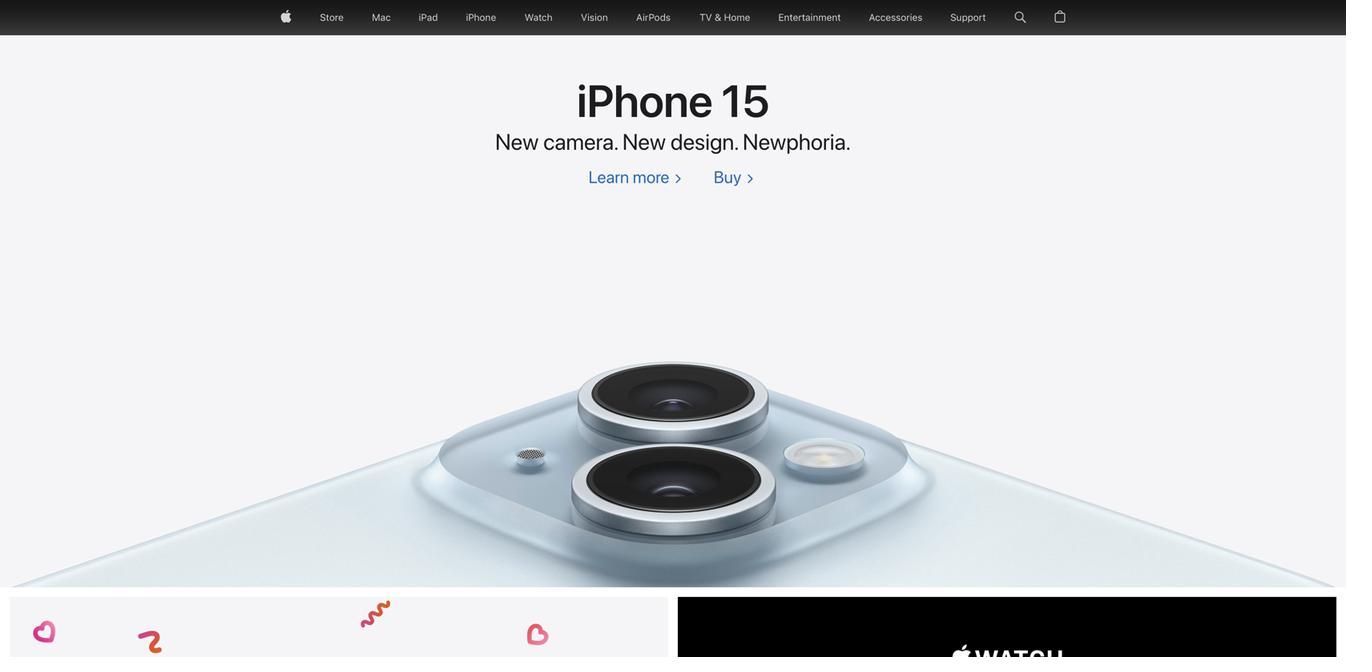 Task type: locate. For each thing, give the bounding box(es) containing it.
accessories image
[[869, 0, 923, 35]]

learn more
[[589, 167, 670, 187]]

watch image
[[525, 0, 553, 35]]

more
[[633, 167, 670, 187]]



Task type: describe. For each thing, give the bounding box(es) containing it.
iphone image
[[466, 0, 497, 35]]

ipad image
[[419, 0, 438, 35]]

buy
[[714, 167, 742, 187]]

vision image
[[581, 0, 608, 35]]

entertainment image
[[780, 0, 841, 35]]

airpods image
[[637, 0, 671, 35]]

support image
[[951, 0, 987, 35]]

apple image
[[281, 0, 292, 35]]

mac image
[[372, 0, 391, 35]]

buy link
[[714, 167, 755, 187]]

learn
[[589, 167, 630, 187]]

store image
[[320, 0, 344, 35]]

learn more link
[[589, 167, 683, 187]]

tv and home image
[[699, 0, 751, 35]]



Task type: vqa. For each thing, say whether or not it's contained in the screenshot.
AIRPODS Image
yes



